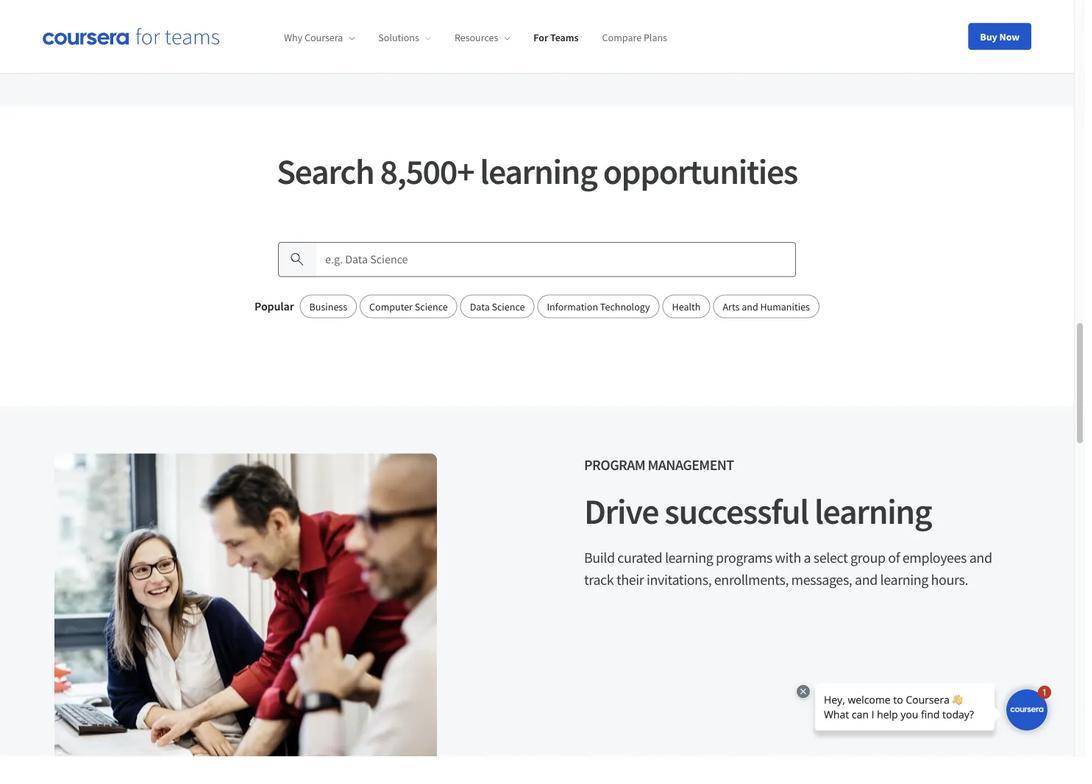 Task type: vqa. For each thing, say whether or not it's contained in the screenshot.
the left class
no



Task type: locate. For each thing, give the bounding box(es) containing it.
1 horizontal spatial and
[[855, 570, 878, 589]]

coursera for teams image
[[43, 28, 219, 45]]

1 horizontal spatial science
[[492, 300, 525, 313]]

search 8,500+ learning opportunities
[[277, 149, 798, 193]]

humanities
[[761, 300, 810, 313]]

technology
[[600, 300, 650, 313]]

enrollments,
[[714, 570, 789, 589]]

group
[[851, 548, 886, 567]]

solutions
[[379, 31, 419, 44]]

2 horizontal spatial and
[[970, 548, 993, 567]]

arts
[[723, 300, 740, 313]]

1 vertical spatial and
[[970, 548, 993, 567]]

and right arts
[[742, 300, 759, 313]]

0 horizontal spatial science
[[415, 300, 448, 313]]

arts and humanities
[[723, 300, 810, 313]]

and
[[742, 300, 759, 313], [970, 548, 993, 567], [855, 570, 878, 589]]

Data Science button
[[460, 295, 535, 318]]

and inside button
[[742, 300, 759, 313]]

and right employees
[[970, 548, 993, 567]]

buy
[[981, 30, 998, 43]]

opportunities
[[603, 149, 798, 193]]

data science
[[470, 300, 525, 313]]

Arts and Humanities button
[[713, 295, 820, 318]]

build
[[584, 548, 615, 567]]

science right computer
[[415, 300, 448, 313]]

0 horizontal spatial and
[[742, 300, 759, 313]]

science
[[415, 300, 448, 313], [492, 300, 525, 313]]

science right data on the left top of the page
[[492, 300, 525, 313]]

2 science from the left
[[492, 300, 525, 313]]

learning for curated
[[665, 548, 713, 567]]

buy now
[[981, 30, 1020, 43]]

2 vertical spatial and
[[855, 570, 878, 589]]

0 vertical spatial and
[[742, 300, 759, 313]]

popular option group
[[300, 295, 820, 318]]

drive
[[584, 489, 659, 533]]

learning for 8,500+
[[480, 149, 597, 193]]

for teams
[[534, 31, 579, 44]]

for teams link
[[534, 31, 579, 44]]

Business button
[[300, 295, 357, 318]]

and down the group
[[855, 570, 878, 589]]

search
[[277, 149, 374, 193]]

science inside button
[[415, 300, 448, 313]]

teams
[[550, 31, 579, 44]]

1 science from the left
[[415, 300, 448, 313]]

learning
[[480, 149, 597, 193], [815, 489, 932, 533], [665, 548, 713, 567], [881, 570, 929, 589]]

science inside button
[[492, 300, 525, 313]]

science for data science
[[492, 300, 525, 313]]

compare
[[602, 31, 642, 44]]

programs
[[716, 548, 773, 567]]



Task type: describe. For each thing, give the bounding box(es) containing it.
resources
[[455, 31, 498, 44]]

why integrations image
[[54, 454, 437, 757]]

employees
[[903, 548, 967, 567]]

information technology
[[547, 300, 650, 313]]

business
[[310, 300, 347, 313]]

Search query text field
[[316, 242, 796, 277]]

coursera
[[305, 31, 343, 44]]

their
[[617, 570, 644, 589]]

drive successful learning
[[584, 489, 932, 533]]

build curated learning programs with a select group of employees and track their invitations, enrollments, messages, and learning hours.
[[584, 548, 993, 589]]

information
[[547, 300, 598, 313]]

science for computer science
[[415, 300, 448, 313]]

data
[[470, 300, 490, 313]]

select
[[814, 548, 848, 567]]

now
[[1000, 30, 1020, 43]]

hours.
[[931, 570, 969, 589]]

curated
[[618, 548, 663, 567]]

a
[[804, 548, 811, 567]]

resources link
[[455, 31, 510, 44]]

Computer Science button
[[360, 295, 458, 318]]

successful
[[665, 489, 809, 533]]

buy now button
[[969, 23, 1032, 50]]

why coursera
[[284, 31, 343, 44]]

computer
[[369, 300, 413, 313]]

solutions link
[[379, 31, 431, 44]]

compare plans link
[[602, 31, 667, 44]]

8,500+
[[380, 149, 474, 193]]

messages,
[[792, 570, 853, 589]]

program
[[584, 455, 646, 474]]

management
[[648, 455, 734, 474]]

popular
[[255, 299, 294, 314]]

plans
[[644, 31, 667, 44]]

learning for successful
[[815, 489, 932, 533]]

invitations,
[[647, 570, 712, 589]]

of
[[888, 548, 900, 567]]

computer science
[[369, 300, 448, 313]]

track
[[584, 570, 614, 589]]

with
[[775, 548, 801, 567]]

why coursera link
[[284, 31, 355, 44]]

why
[[284, 31, 303, 44]]

compare plans
[[602, 31, 667, 44]]

program management
[[584, 455, 734, 474]]

health
[[672, 300, 701, 313]]

Information Technology button
[[538, 295, 660, 318]]

Health button
[[663, 295, 711, 318]]

for
[[534, 31, 548, 44]]



